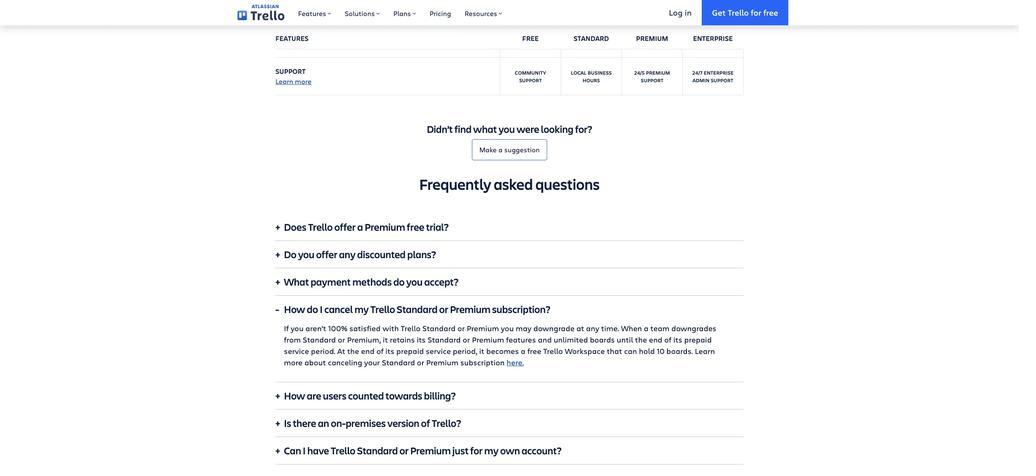 Task type: locate. For each thing, give the bounding box(es) containing it.
log in link
[[659, 0, 702, 25]]

0 vertical spatial it
[[383, 335, 388, 345]]

free
[[764, 7, 778, 18], [407, 221, 424, 234], [527, 347, 541, 357]]

4 + from the top
[[276, 390, 280, 403]]

2 horizontal spatial its
[[673, 335, 682, 345]]

and
[[538, 335, 552, 345]]

subscription
[[460, 358, 505, 368]]

2 + from the top
[[276, 248, 280, 262]]

0 vertical spatial features
[[298, 9, 326, 18]]

0 vertical spatial of
[[664, 335, 672, 345]]

1 horizontal spatial do
[[393, 276, 405, 289]]

0 horizontal spatial the
[[347, 347, 359, 357]]

offer up the payment
[[316, 248, 337, 262]]

asked
[[494, 174, 533, 195]]

premium down the accept?
[[450, 303, 490, 317]]

my
[[355, 303, 369, 317], [484, 445, 499, 458]]

boards inside compare our plans element
[[354, 12, 381, 21]]

false right log
[[689, 13, 704, 20]]

looking
[[541, 123, 574, 136]]

0 horizontal spatial i
[[303, 445, 306, 458]]

1 horizontal spatial service
[[426, 347, 451, 357]]

enterprise up admin
[[704, 69, 734, 76]]

offer up + do you offer any discounted plans?
[[334, 221, 356, 234]]

billing?
[[424, 390, 456, 403]]

it
[[383, 335, 388, 345], [479, 347, 484, 357]]

learn more link
[[276, 77, 312, 86]]

2 horizontal spatial of
[[664, 335, 672, 345]]

1 vertical spatial features
[[276, 34, 309, 43]]

solutions
[[345, 9, 375, 18]]

team
[[651, 324, 670, 334]]

premium,
[[347, 335, 381, 345]]

1 vertical spatial the
[[347, 347, 359, 357]]

1 horizontal spatial boards
[[590, 335, 615, 345]]

premium right 24/5
[[646, 69, 670, 76]]

users
[[323, 390, 346, 403]]

a
[[498, 145, 503, 154], [357, 221, 363, 234], [644, 324, 649, 334], [521, 347, 526, 357]]

how right '-' at the left of page
[[284, 303, 305, 317]]

my up satisfied
[[355, 303, 369, 317]]

0 vertical spatial for
[[751, 7, 761, 18]]

1 vertical spatial learn
[[695, 347, 715, 357]]

1 horizontal spatial my
[[484, 445, 499, 458]]

+ left is
[[276, 417, 280, 431]]

compare our plans element
[[276, 0, 763, 96]]

any inside if you aren't 100% satisfied with trello standard or premium you may downgrade at any time. when a team downgrades from standard or premium, it retains its standard or premium features and unlimited boards until the end of its prepaid service period. at the end of its prepaid service period, it becomes a free trello workspace that can hold 10 boards. learn more about canceling your standard or premium subscription
[[586, 324, 599, 334]]

1 vertical spatial any
[[586, 324, 599, 334]]

the right at
[[347, 347, 359, 357]]

how do i cancel my trello standard or premium subscription?
[[284, 303, 550, 317]]

1 vertical spatial i
[[303, 445, 306, 458]]

its right retains at bottom left
[[417, 335, 426, 345]]

local
[[571, 69, 587, 76]]

account?
[[522, 445, 562, 458]]

offer
[[334, 221, 356, 234], [316, 248, 337, 262]]

2 horizontal spatial free
[[764, 7, 778, 18]]

1 horizontal spatial prepaid
[[684, 335, 712, 345]]

a up + do you offer any discounted plans?
[[357, 221, 363, 234]]

a down features
[[521, 347, 526, 357]]

find
[[455, 123, 472, 136]]

24/5
[[634, 69, 645, 76]]

boards
[[354, 12, 381, 21], [590, 335, 615, 345]]

organization
[[276, 12, 326, 21]]

its down retains at bottom left
[[386, 347, 394, 357]]

true
[[750, 13, 763, 20]]

more left the about
[[284, 358, 303, 368]]

+ how are users counted towards billing?
[[276, 390, 456, 403]]

it down with
[[383, 335, 388, 345]]

support right admin
[[711, 77, 733, 84]]

of
[[664, 335, 672, 345], [376, 347, 384, 357], [421, 417, 430, 431]]

any right at
[[586, 324, 599, 334]]

0 vertical spatial enterprise
[[693, 34, 733, 43]]

0 horizontal spatial boards
[[354, 12, 381, 21]]

learn down the public
[[276, 77, 293, 86]]

more inside if you aren't 100% satisfied with trello standard or premium you may downgrade at any time. when a team downgrades from standard or premium, it retains its standard or premium features and unlimited boards until the end of its prepaid service period. at the end of its prepaid service period, it becomes a free trello workspace that can hold 10 boards. learn more about canceling your standard or premium subscription
[[284, 358, 303, 368]]

local business hours
[[571, 69, 612, 84]]

+ left are at bottom
[[276, 390, 280, 403]]

for right get
[[751, 7, 761, 18]]

0 horizontal spatial do
[[307, 303, 318, 317]]

how left are at bottom
[[284, 390, 305, 403]]

support down community
[[519, 77, 542, 84]]

support down 24/5
[[641, 77, 664, 84]]

premium up 24/5
[[636, 34, 668, 43]]

0 horizontal spatial for
[[470, 445, 483, 458]]

1 horizontal spatial i
[[320, 303, 323, 317]]

trello up with
[[371, 303, 395, 317]]

3 + from the top
[[276, 276, 280, 289]]

+ left what at left bottom
[[276, 276, 280, 289]]

enterprise inside 24/7 enterprise admin support
[[704, 69, 734, 76]]

service left period,
[[426, 347, 451, 357]]

1 horizontal spatial of
[[421, 417, 430, 431]]

0 vertical spatial end
[[649, 335, 663, 345]]

standard
[[574, 34, 609, 43], [397, 303, 438, 317], [422, 324, 456, 334], [303, 335, 336, 345], [428, 335, 461, 345], [382, 358, 415, 368], [357, 445, 398, 458]]

your
[[364, 358, 380, 368]]

1 vertical spatial more
[[284, 358, 303, 368]]

features down organization at the left of page
[[276, 34, 309, 43]]

in
[[685, 7, 692, 18]]

1 horizontal spatial any
[[586, 324, 599, 334]]

1 vertical spatial how
[[284, 390, 305, 403]]

+ for + how are users counted towards billing?
[[276, 390, 280, 403]]

support up learn more link
[[276, 67, 306, 76]]

if you aren't 100% satisfied with trello standard or premium you may downgrade at any time. when a team downgrades from standard or premium, it retains its standard or premium features and unlimited boards until the end of its prepaid service period. at the end of its prepaid service period, it becomes a free trello workspace that can hold 10 boards. learn more about canceling your standard or premium subscription
[[284, 324, 717, 368]]

1 horizontal spatial free
[[527, 347, 541, 357]]

0 horizontal spatial it
[[383, 335, 388, 345]]

0 horizontal spatial my
[[355, 303, 369, 317]]

suggestion
[[504, 145, 540, 154]]

1 + from the top
[[276, 221, 280, 234]]

at
[[577, 324, 584, 334]]

what
[[473, 123, 497, 136]]

1 horizontal spatial learn
[[695, 347, 715, 357]]

0 horizontal spatial learn
[[276, 77, 293, 86]]

make a suggestion link
[[472, 140, 547, 161]]

it up subscription
[[479, 347, 484, 357]]

solutions button
[[338, 0, 387, 25]]

what
[[284, 276, 309, 289]]

i right can
[[303, 445, 306, 458]]

do
[[284, 248, 297, 262]]

standard up business at right top
[[574, 34, 609, 43]]

its
[[417, 335, 426, 345], [673, 335, 682, 345], [386, 347, 394, 357]]

may
[[516, 324, 532, 334]]

1 horizontal spatial for
[[751, 7, 761, 18]]

boards down time.
[[590, 335, 615, 345]]

methods
[[352, 276, 392, 289]]

1 vertical spatial enterprise
[[704, 69, 734, 76]]

6 + from the top
[[276, 445, 280, 458]]

0 vertical spatial any
[[339, 248, 356, 262]]

towards
[[386, 390, 422, 403]]

how
[[284, 303, 305, 317], [284, 390, 305, 403]]

features left visible
[[298, 9, 326, 18]]

boards right visible
[[354, 12, 381, 21]]

2 vertical spatial free
[[527, 347, 541, 357]]

+ left can
[[276, 445, 280, 458]]

get trello for free link
[[702, 0, 789, 25]]

0 vertical spatial how
[[284, 303, 305, 317]]

false up 24/7
[[689, 41, 704, 47]]

0 vertical spatial learn
[[276, 77, 293, 86]]

version
[[388, 417, 419, 431]]

0 vertical spatial do
[[393, 276, 405, 289]]

do
[[393, 276, 405, 289], [307, 303, 318, 317]]

boards.
[[667, 347, 693, 357]]

is
[[284, 417, 291, 431]]

of up 10
[[664, 335, 672, 345]]

organization visible boards
[[276, 12, 381, 21]]

free left the trial?
[[407, 221, 424, 234]]

1 vertical spatial do
[[307, 303, 318, 317]]

+ for + can i have trello standard or premium just for my own account?
[[276, 445, 280, 458]]

i
[[320, 303, 323, 317], [303, 445, 306, 458]]

1 horizontal spatial it
[[479, 347, 484, 357]]

trello up retains at bottom left
[[401, 324, 421, 334]]

+ left do
[[276, 248, 280, 262]]

i left cancel
[[320, 303, 323, 317]]

more down the "board"
[[295, 77, 312, 86]]

prepaid down retains at bottom left
[[396, 347, 424, 357]]

hold
[[639, 347, 655, 357]]

board
[[300, 39, 323, 49]]

free inside if you aren't 100% satisfied with trello standard or premium you may downgrade at any time. when a team downgrades from standard or premium, it retains its standard or premium features and unlimited boards until the end of its prepaid service period. at the end of its prepaid service period, it becomes a free trello workspace that can hold 10 boards. learn more about canceling your standard or premium subscription
[[527, 347, 541, 357]]

0 horizontal spatial service
[[284, 347, 309, 357]]

2 vertical spatial of
[[421, 417, 430, 431]]

0 vertical spatial offer
[[334, 221, 356, 234]]

any down + does trello offer a premium free trial?
[[339, 248, 356, 262]]

0 horizontal spatial prepaid
[[396, 347, 424, 357]]

offer for any
[[316, 248, 337, 262]]

0 vertical spatial i
[[320, 303, 323, 317]]

+ what payment methods do you accept?
[[276, 276, 459, 289]]

a left team
[[644, 324, 649, 334]]

here. link
[[507, 358, 524, 368]]

of left 'trello?'
[[421, 417, 430, 431]]

its up boards. on the bottom right of page
[[673, 335, 682, 345]]

prepaid down the downgrades on the right of the page
[[684, 335, 712, 345]]

0 vertical spatial the
[[635, 335, 647, 345]]

the up hold
[[635, 335, 647, 345]]

1 vertical spatial my
[[484, 445, 499, 458]]

hours
[[583, 77, 600, 84]]

0 vertical spatial boards
[[354, 12, 381, 21]]

for?
[[575, 123, 592, 136]]

0 vertical spatial more
[[295, 77, 312, 86]]

my left own
[[484, 445, 499, 458]]

1 how from the top
[[284, 303, 305, 317]]

do up aren't
[[307, 303, 318, 317]]

free right true
[[764, 7, 778, 18]]

1 vertical spatial for
[[470, 445, 483, 458]]

0 horizontal spatial end
[[361, 347, 375, 357]]

premium inside '24/5 premium support'
[[646, 69, 670, 76]]

0 horizontal spatial of
[[376, 347, 384, 357]]

learn right boards. on the bottom right of page
[[695, 347, 715, 357]]

service down "from"
[[284, 347, 309, 357]]

support
[[276, 67, 306, 76], [519, 77, 542, 84], [641, 77, 664, 84], [711, 77, 733, 84]]

retains
[[390, 335, 415, 345]]

accept?
[[424, 276, 459, 289]]

at
[[337, 347, 345, 357]]

a right the make
[[498, 145, 503, 154]]

features
[[506, 335, 536, 345]]

premium down period,
[[426, 358, 458, 368]]

trello right have
[[331, 445, 355, 458]]

1 vertical spatial it
[[479, 347, 484, 357]]

support inside '24/5 premium support'
[[641, 77, 664, 84]]

public
[[276, 39, 299, 49]]

learn
[[276, 77, 293, 86], [695, 347, 715, 357]]

1 vertical spatial boards
[[590, 335, 615, 345]]

5 + from the top
[[276, 417, 280, 431]]

unlimited
[[554, 335, 588, 345]]

for right just
[[470, 445, 483, 458]]

end down team
[[649, 335, 663, 345]]

admin
[[693, 77, 710, 84]]

1 vertical spatial offer
[[316, 248, 337, 262]]

+ left does
[[276, 221, 280, 234]]

do right methods
[[393, 276, 405, 289]]

end down premium,
[[361, 347, 375, 357]]

free down and
[[527, 347, 541, 357]]

100%
[[328, 324, 348, 334]]

1 vertical spatial end
[[361, 347, 375, 357]]

have
[[307, 445, 329, 458]]

for
[[751, 7, 761, 18], [470, 445, 483, 458]]

end
[[649, 335, 663, 345], [361, 347, 375, 357]]

0 horizontal spatial free
[[407, 221, 424, 234]]

enterprise down get
[[693, 34, 733, 43]]

1 horizontal spatial the
[[635, 335, 647, 345]]

of up your
[[376, 347, 384, 357]]

log in
[[669, 7, 692, 18]]



Task type: describe. For each thing, give the bounding box(es) containing it.
pricing
[[430, 9, 451, 18]]

24/7
[[692, 69, 703, 76]]

make a suggestion
[[479, 145, 540, 154]]

from
[[284, 335, 301, 345]]

trello right does
[[308, 221, 333, 234]]

with
[[382, 324, 399, 334]]

questions
[[536, 174, 600, 195]]

free
[[522, 34, 539, 43]]

support inside the support learn more
[[276, 67, 306, 76]]

get trello for free
[[712, 7, 778, 18]]

subscription?
[[492, 303, 550, 317]]

standard down aren't
[[303, 335, 336, 345]]

you left the accept?
[[406, 276, 423, 289]]

resources button
[[458, 0, 509, 25]]

until
[[617, 335, 633, 345]]

canceling
[[328, 358, 362, 368]]

satisfied
[[349, 324, 381, 334]]

community
[[515, 69, 546, 76]]

support inside community support
[[519, 77, 542, 84]]

plans
[[393, 9, 411, 18]]

an
[[318, 417, 329, 431]]

+ for + what payment methods do you accept?
[[276, 276, 280, 289]]

does
[[284, 221, 306, 234]]

support inside 24/7 enterprise admin support
[[711, 77, 733, 84]]

own
[[500, 445, 520, 458]]

can
[[284, 445, 301, 458]]

didn't
[[427, 123, 453, 136]]

1 service from the left
[[284, 347, 309, 357]]

1 horizontal spatial its
[[417, 335, 426, 345]]

2 how from the top
[[284, 390, 305, 403]]

premium up becomes
[[472, 335, 504, 345]]

24/7 enterprise admin support
[[692, 69, 734, 84]]

1 vertical spatial free
[[407, 221, 424, 234]]

you left may
[[501, 324, 514, 334]]

resources
[[465, 9, 497, 18]]

if
[[284, 324, 289, 334]]

10
[[657, 347, 665, 357]]

support learn more
[[276, 67, 312, 86]]

business
[[588, 69, 612, 76]]

+ for + does trello offer a premium free trial?
[[276, 221, 280, 234]]

0 vertical spatial free
[[764, 7, 778, 18]]

standard up period,
[[428, 335, 461, 345]]

discounted
[[357, 248, 406, 262]]

didn't find what you were looking for?
[[427, 123, 592, 136]]

about
[[305, 358, 326, 368]]

features inside compare our plans element
[[276, 34, 309, 43]]

are
[[307, 390, 321, 403]]

false up 24/5
[[628, 41, 643, 47]]

were
[[517, 123, 539, 136]]

1 vertical spatial prepaid
[[396, 347, 424, 357]]

learn inside the support learn more
[[276, 77, 293, 86]]

i for do
[[320, 303, 323, 317]]

becomes
[[486, 347, 519, 357]]

workspace
[[565, 347, 605, 357]]

+ for + is there an on-premises version of trello?
[[276, 417, 280, 431]]

standard down retains at bottom left
[[382, 358, 415, 368]]

plans?
[[407, 248, 436, 262]]

+ does trello offer a premium free trial?
[[276, 221, 449, 234]]

offer for a
[[334, 221, 356, 234]]

when
[[621, 324, 642, 334]]

learn inside if you aren't 100% satisfied with trello standard or premium you may downgrade at any time. when a team downgrades from standard or premium, it retains its standard or premium features and unlimited boards until the end of its prepaid service period. at the end of its prepaid service period, it becomes a free trello workspace that can hold 10 boards. learn more about canceling your standard or premium subscription
[[695, 347, 715, 357]]

0 horizontal spatial its
[[386, 347, 394, 357]]

can
[[624, 347, 637, 357]]

+ for + do you offer any discounted plans?
[[276, 248, 280, 262]]

downgrade
[[533, 324, 575, 334]]

plans button
[[387, 0, 423, 25]]

there
[[293, 417, 316, 431]]

features inside features dropdown button
[[298, 9, 326, 18]]

time.
[[601, 324, 619, 334]]

frequently asked questions
[[419, 174, 600, 195]]

payment
[[311, 276, 351, 289]]

i for can
[[303, 445, 306, 458]]

0 horizontal spatial any
[[339, 248, 356, 262]]

just
[[452, 445, 469, 458]]

24/5 premium support
[[634, 69, 670, 84]]

premium left just
[[410, 445, 451, 458]]

atlassian trello image
[[237, 5, 285, 21]]

false up local
[[568, 41, 582, 47]]

public board management
[[276, 39, 373, 49]]

aren't
[[306, 324, 326, 334]]

management
[[325, 39, 373, 49]]

features button
[[291, 0, 338, 25]]

cancel
[[324, 303, 353, 317]]

here.
[[507, 358, 524, 368]]

0 vertical spatial prepaid
[[684, 335, 712, 345]]

frequently
[[419, 174, 491, 195]]

1 horizontal spatial end
[[649, 335, 663, 345]]

boards inside if you aren't 100% satisfied with trello standard or premium you may downgrade at any time. when a team downgrades from standard or premium, it retains its standard or premium features and unlimited boards until the end of its prepaid service period. at the end of its prepaid service period, it becomes a free trello workspace that can hold 10 boards. learn more about canceling your standard or premium subscription
[[590, 335, 615, 345]]

counted
[[348, 390, 384, 403]]

+ do you offer any discounted plans?
[[276, 248, 436, 262]]

you right do
[[298, 248, 314, 262]]

+ is there an on-premises version of trello?
[[276, 417, 461, 431]]

standard up with
[[397, 303, 438, 317]]

0 vertical spatial my
[[355, 303, 369, 317]]

on-
[[331, 417, 346, 431]]

premium up period,
[[467, 324, 499, 334]]

visible
[[328, 12, 352, 21]]

you right if
[[291, 324, 304, 334]]

that
[[607, 347, 622, 357]]

trial?
[[426, 221, 449, 234]]

period.
[[311, 347, 335, 357]]

more inside the support learn more
[[295, 77, 312, 86]]

standard down "+ is there an on-premises version of trello?"
[[357, 445, 398, 458]]

standard down how do i cancel my trello standard or premium subscription?
[[422, 324, 456, 334]]

1 vertical spatial of
[[376, 347, 384, 357]]

you up make a suggestion
[[499, 123, 515, 136]]

trello down and
[[543, 347, 563, 357]]

get
[[712, 7, 726, 18]]

premium up discounted
[[365, 221, 405, 234]]

period,
[[453, 347, 477, 357]]

make
[[479, 145, 497, 154]]

-
[[276, 303, 279, 317]]

pricing link
[[423, 0, 458, 25]]

trello left true
[[728, 7, 749, 18]]

2 service from the left
[[426, 347, 451, 357]]

standard inside compare our plans element
[[574, 34, 609, 43]]



Task type: vqa. For each thing, say whether or not it's contained in the screenshot.
assets
no



